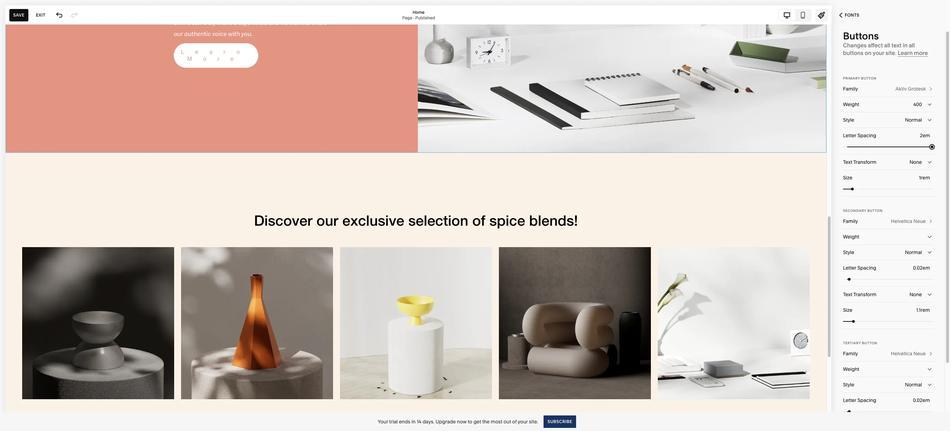 Task type: describe. For each thing, give the bounding box(es) containing it.
exit button
[[32, 9, 49, 21]]

buttons
[[843, 30, 879, 42]]

button for tertiary button
[[862, 342, 878, 346]]

text transform for aktiv
[[843, 159, 877, 166]]

family for tertiary
[[843, 351, 858, 357]]

save
[[13, 12, 24, 17]]

text
[[892, 42, 902, 49]]

text transform for helvetica
[[843, 292, 877, 298]]

text for helvetica
[[843, 292, 853, 298]]

·
[[413, 15, 414, 20]]

button for primary button
[[861, 77, 877, 80]]

letter spacing range field for tertiary button
[[843, 405, 934, 420]]

tertiary button
[[843, 342, 878, 346]]

affect
[[868, 42, 883, 49]]

transform for helvetica neue
[[854, 292, 877, 298]]

spacing for primary
[[858, 133, 877, 139]]

letter spacing for primary
[[843, 133, 877, 139]]

letter spacing text field for aktiv grotesk
[[920, 132, 932, 140]]

normal for tertiary button
[[905, 382, 922, 389]]

letter for primary button
[[843, 133, 857, 139]]

2 all from the left
[[909, 42, 915, 49]]

400
[[914, 101, 922, 108]]

secondary
[[843, 209, 867, 213]]

ends
[[399, 419, 410, 426]]

normal for primary button
[[905, 117, 922, 123]]

trial
[[389, 419, 398, 426]]

spacing for tertiary
[[858, 398, 877, 404]]

size for aktiv grotesk
[[843, 175, 853, 181]]

get
[[474, 419, 481, 426]]

most
[[491, 419, 503, 426]]

letter spacing for secondary
[[843, 265, 877, 272]]

helvetica for secondary button
[[891, 219, 913, 225]]

size text field for aktiv grotesk
[[919, 174, 932, 182]]

home
[[413, 10, 425, 15]]

helvetica for tertiary button
[[891, 351, 913, 357]]

transform for aktiv grotesk
[[854, 159, 877, 166]]

primary button
[[843, 77, 877, 80]]

fonts button
[[832, 8, 867, 23]]

family for secondary
[[843, 219, 858, 225]]

days.
[[423, 419, 435, 426]]

Letter Spacing text field
[[913, 397, 932, 405]]

14
[[417, 419, 422, 426]]

the
[[482, 419, 490, 426]]

aktiv grotesk
[[896, 86, 926, 92]]

letter spacing text field for helvetica neue
[[913, 265, 932, 272]]

site. inside changes affect all text in all buttons on your site.
[[886, 50, 897, 56]]

weight for primary button
[[843, 101, 860, 108]]

1 all from the left
[[885, 42, 891, 49]]

of
[[512, 419, 517, 426]]

on
[[865, 50, 872, 56]]

learn more link
[[898, 50, 928, 57]]

size range field for aktiv grotesk
[[843, 182, 934, 197]]

primary
[[843, 77, 860, 80]]

none for neue
[[910, 292, 922, 298]]

in inside changes affect all text in all buttons on your site.
[[903, 42, 908, 49]]

buttons
[[843, 50, 864, 56]]

your inside changes affect all text in all buttons on your site.
[[873, 50, 885, 56]]

out
[[504, 419, 511, 426]]

your
[[378, 419, 388, 426]]



Task type: locate. For each thing, give the bounding box(es) containing it.
1 vertical spatial in
[[412, 419, 416, 426]]

1 vertical spatial size text field
[[917, 307, 932, 315]]

0 vertical spatial transform
[[854, 159, 877, 166]]

2 family from the top
[[843, 219, 858, 225]]

0 vertical spatial spacing
[[858, 133, 877, 139]]

all left text
[[885, 42, 891, 49]]

site. right of
[[529, 419, 538, 426]]

2 style from the top
[[843, 250, 855, 256]]

1 letter spacing from the top
[[843, 133, 877, 139]]

text
[[843, 159, 853, 166], [843, 292, 853, 298]]

family down tertiary
[[843, 351, 858, 357]]

exit
[[36, 12, 45, 17]]

spacing
[[858, 133, 877, 139], [858, 265, 877, 272], [858, 398, 877, 404]]

1 transform from the top
[[854, 159, 877, 166]]

weight down tertiary
[[843, 367, 860, 373]]

2 text transform from the top
[[843, 292, 877, 298]]

letter spacing range field for secondary button
[[843, 272, 934, 287]]

style for primary button
[[843, 117, 855, 123]]

button for secondary button
[[868, 209, 883, 213]]

1 vertical spatial normal
[[905, 250, 922, 256]]

1 none from the top
[[910, 159, 922, 166]]

weight for tertiary button
[[843, 367, 860, 373]]

home page · published
[[402, 10, 435, 20]]

0 vertical spatial helvetica
[[891, 219, 913, 225]]

0 vertical spatial site.
[[886, 50, 897, 56]]

now
[[457, 419, 467, 426]]

none for grotesk
[[910, 159, 922, 166]]

more
[[914, 50, 928, 56]]

0 vertical spatial size
[[843, 175, 853, 181]]

1 text transform from the top
[[843, 159, 877, 166]]

page
[[402, 15, 413, 20]]

0 horizontal spatial all
[[885, 42, 891, 49]]

0 vertical spatial button
[[861, 77, 877, 80]]

size up tertiary
[[843, 308, 853, 314]]

your right of
[[518, 419, 528, 426]]

3 weight from the top
[[843, 367, 860, 373]]

Weight field
[[843, 230, 934, 245], [843, 362, 934, 378]]

1 vertical spatial none
[[910, 292, 922, 298]]

3 family from the top
[[843, 351, 858, 357]]

1 vertical spatial button
[[868, 209, 883, 213]]

grotesk
[[908, 86, 926, 92]]

1 size range field from the top
[[843, 182, 934, 197]]

1 horizontal spatial your
[[873, 50, 885, 56]]

1 vertical spatial size range field
[[843, 314, 934, 330]]

0 vertical spatial weight field
[[843, 230, 934, 245]]

weight field for secondary button
[[843, 230, 934, 245]]

0 vertical spatial letter spacing
[[843, 133, 877, 139]]

helvetica neue for secondary button
[[891, 219, 926, 225]]

2 weight field from the top
[[843, 362, 934, 378]]

2 vertical spatial spacing
[[858, 398, 877, 404]]

1 vertical spatial transform
[[854, 292, 877, 298]]

1 vertical spatial letter spacing
[[843, 265, 877, 272]]

size text field for helvetica neue
[[917, 307, 932, 315]]

family down primary
[[843, 86, 858, 92]]

0 vertical spatial text transform
[[843, 159, 877, 166]]

0 vertical spatial letter
[[843, 133, 857, 139]]

1 vertical spatial helvetica neue
[[891, 351, 926, 357]]

fonts
[[845, 12, 860, 18]]

0 vertical spatial letter spacing text field
[[920, 132, 932, 140]]

Size text field
[[919, 174, 932, 182], [917, 307, 932, 315]]

helvetica
[[891, 219, 913, 225], [891, 351, 913, 357]]

0 horizontal spatial in
[[412, 419, 416, 426]]

site. down text
[[886, 50, 897, 56]]

style for tertiary button
[[843, 382, 855, 389]]

letter spacing for tertiary
[[843, 398, 877, 404]]

1 size from the top
[[843, 175, 853, 181]]

button
[[861, 77, 877, 80], [868, 209, 883, 213], [862, 342, 878, 346]]

style
[[843, 117, 855, 123], [843, 250, 855, 256], [843, 382, 855, 389]]

1 normal from the top
[[905, 117, 922, 123]]

weight field for tertiary button
[[843, 362, 934, 378]]

Letter Spacing range field
[[843, 139, 934, 155], [843, 272, 934, 287], [843, 405, 934, 420]]

in up learn
[[903, 42, 908, 49]]

2 weight from the top
[[843, 234, 860, 240]]

Letter Spacing text field
[[920, 132, 932, 140], [913, 265, 932, 272]]

1 vertical spatial letter spacing range field
[[843, 272, 934, 287]]

subscribe button
[[544, 416, 576, 429]]

1 vertical spatial weight field
[[843, 362, 934, 378]]

3 style from the top
[[843, 382, 855, 389]]

weight
[[843, 101, 860, 108], [843, 234, 860, 240], [843, 367, 860, 373]]

size for helvetica neue
[[843, 308, 853, 314]]

subscribe
[[548, 420, 573, 425]]

save button
[[9, 9, 28, 21]]

all
[[885, 42, 891, 49], [909, 42, 915, 49]]

1 spacing from the top
[[858, 133, 877, 139]]

2 spacing from the top
[[858, 265, 877, 272]]

0 vertical spatial neue
[[914, 219, 926, 225]]

1 family from the top
[[843, 86, 858, 92]]

1 text from the top
[[843, 159, 853, 166]]

button right secondary at the right of page
[[868, 209, 883, 213]]

3 letter spacing range field from the top
[[843, 405, 934, 420]]

1 horizontal spatial site.
[[886, 50, 897, 56]]

all up the learn more
[[909, 42, 915, 49]]

2 vertical spatial family
[[843, 351, 858, 357]]

1 helvetica from the top
[[891, 219, 913, 225]]

text transform
[[843, 159, 877, 166], [843, 292, 877, 298]]

size up secondary at the right of page
[[843, 175, 853, 181]]

helvetica neue for tertiary button
[[891, 351, 926, 357]]

1 vertical spatial text
[[843, 292, 853, 298]]

1 helvetica neue from the top
[[891, 219, 926, 225]]

helvetica neue
[[891, 219, 926, 225], [891, 351, 926, 357]]

1 letter from the top
[[843, 133, 857, 139]]

learn
[[898, 50, 913, 56]]

2 vertical spatial letter spacing
[[843, 398, 877, 404]]

0 vertical spatial family
[[843, 86, 858, 92]]

weight down primary
[[843, 101, 860, 108]]

3 letter from the top
[[843, 398, 857, 404]]

2 text from the top
[[843, 292, 853, 298]]

2 letter from the top
[[843, 265, 857, 272]]

changes affect all text in all buttons on your site.
[[843, 42, 915, 56]]

neue
[[914, 219, 926, 225], [914, 351, 926, 357]]

1 vertical spatial letter spacing text field
[[913, 265, 932, 272]]

2 vertical spatial normal
[[905, 382, 922, 389]]

to
[[468, 419, 473, 426]]

2 neue from the top
[[914, 351, 926, 357]]

0 vertical spatial style
[[843, 117, 855, 123]]

letter spacing
[[843, 133, 877, 139], [843, 265, 877, 272], [843, 398, 877, 404]]

1 vertical spatial size
[[843, 308, 853, 314]]

published
[[415, 15, 435, 20]]

Size range field
[[843, 182, 934, 197], [843, 314, 934, 330]]

size
[[843, 175, 853, 181], [843, 308, 853, 314]]

spacing for secondary
[[858, 265, 877, 272]]

0 vertical spatial none
[[910, 159, 922, 166]]

family down secondary at the right of page
[[843, 219, 858, 225]]

tertiary
[[843, 342, 861, 346]]

letter
[[843, 133, 857, 139], [843, 265, 857, 272], [843, 398, 857, 404]]

2 vertical spatial letter spacing range field
[[843, 405, 934, 420]]

family
[[843, 86, 858, 92], [843, 219, 858, 225], [843, 351, 858, 357]]

0 vertical spatial size text field
[[919, 174, 932, 182]]

2 vertical spatial button
[[862, 342, 878, 346]]

0 vertical spatial size range field
[[843, 182, 934, 197]]

letter spacing range field for primary button
[[843, 139, 934, 155]]

0 vertical spatial in
[[903, 42, 908, 49]]

letter for secondary button
[[843, 265, 857, 272]]

letter for tertiary button
[[843, 398, 857, 404]]

none
[[910, 159, 922, 166], [910, 292, 922, 298]]

2 transform from the top
[[854, 292, 877, 298]]

your down affect
[[873, 50, 885, 56]]

neue for secondary button
[[914, 219, 926, 225]]

in left 14
[[412, 419, 416, 426]]

2 vertical spatial weight
[[843, 367, 860, 373]]

your
[[873, 50, 885, 56], [518, 419, 528, 426]]

1 vertical spatial weight
[[843, 234, 860, 240]]

secondary button
[[843, 209, 883, 213]]

style for secondary button
[[843, 250, 855, 256]]

text for aktiv
[[843, 159, 853, 166]]

button right tertiary
[[862, 342, 878, 346]]

1 vertical spatial letter
[[843, 265, 857, 272]]

2 letter spacing from the top
[[843, 265, 877, 272]]

learn more
[[898, 50, 928, 56]]

your trial ends in 14 days. upgrade now to get the most out of your site.
[[378, 419, 538, 426]]

aktiv
[[896, 86, 907, 92]]

2 normal from the top
[[905, 250, 922, 256]]

1 vertical spatial helvetica
[[891, 351, 913, 357]]

1 vertical spatial family
[[843, 219, 858, 225]]

3 spacing from the top
[[858, 398, 877, 404]]

in
[[903, 42, 908, 49], [412, 419, 416, 426]]

weight for secondary button
[[843, 234, 860, 240]]

1 vertical spatial neue
[[914, 351, 926, 357]]

1 horizontal spatial all
[[909, 42, 915, 49]]

site.
[[886, 50, 897, 56], [529, 419, 538, 426]]

1 letter spacing range field from the top
[[843, 139, 934, 155]]

upgrade
[[436, 419, 456, 426]]

changes
[[843, 42, 867, 49]]

2 helvetica from the top
[[891, 351, 913, 357]]

0 vertical spatial letter spacing range field
[[843, 139, 934, 155]]

0 horizontal spatial site.
[[529, 419, 538, 426]]

0 vertical spatial helvetica neue
[[891, 219, 926, 225]]

2 none from the top
[[910, 292, 922, 298]]

0 vertical spatial text
[[843, 159, 853, 166]]

2 letter spacing range field from the top
[[843, 272, 934, 287]]

3 normal from the top
[[905, 382, 922, 389]]

2 size from the top
[[843, 308, 853, 314]]

family for primary
[[843, 86, 858, 92]]

3 letter spacing from the top
[[843, 398, 877, 404]]

tab list
[[779, 10, 811, 21]]

1 vertical spatial style
[[843, 250, 855, 256]]

1 vertical spatial site.
[[529, 419, 538, 426]]

normal
[[905, 117, 922, 123], [905, 250, 922, 256], [905, 382, 922, 389]]

1 style from the top
[[843, 117, 855, 123]]

0 vertical spatial your
[[873, 50, 885, 56]]

size range field for helvetica neue
[[843, 314, 934, 330]]

weight down secondary at the right of page
[[843, 234, 860, 240]]

normal for secondary button
[[905, 250, 922, 256]]

2 vertical spatial style
[[843, 382, 855, 389]]

None field
[[843, 97, 934, 112], [843, 113, 934, 128], [843, 155, 934, 170], [843, 245, 934, 260], [843, 288, 934, 303], [843, 378, 934, 393], [843, 97, 934, 112], [843, 113, 934, 128], [843, 155, 934, 170], [843, 245, 934, 260], [843, 288, 934, 303], [843, 378, 934, 393]]

1 vertical spatial spacing
[[858, 265, 877, 272]]

0 vertical spatial normal
[[905, 117, 922, 123]]

1 vertical spatial your
[[518, 419, 528, 426]]

neue for tertiary button
[[914, 351, 926, 357]]

1 vertical spatial text transform
[[843, 292, 877, 298]]

2 vertical spatial letter
[[843, 398, 857, 404]]

1 horizontal spatial in
[[903, 42, 908, 49]]

transform
[[854, 159, 877, 166], [854, 292, 877, 298]]

1 weight from the top
[[843, 101, 860, 108]]

0 vertical spatial weight
[[843, 101, 860, 108]]

2 helvetica neue from the top
[[891, 351, 926, 357]]

button right primary
[[861, 77, 877, 80]]

2 size range field from the top
[[843, 314, 934, 330]]

1 weight field from the top
[[843, 230, 934, 245]]

0 horizontal spatial your
[[518, 419, 528, 426]]

1 neue from the top
[[914, 219, 926, 225]]



Task type: vqa. For each thing, say whether or not it's contained in the screenshot.
THE WEIGHT for Tertiary Button
yes



